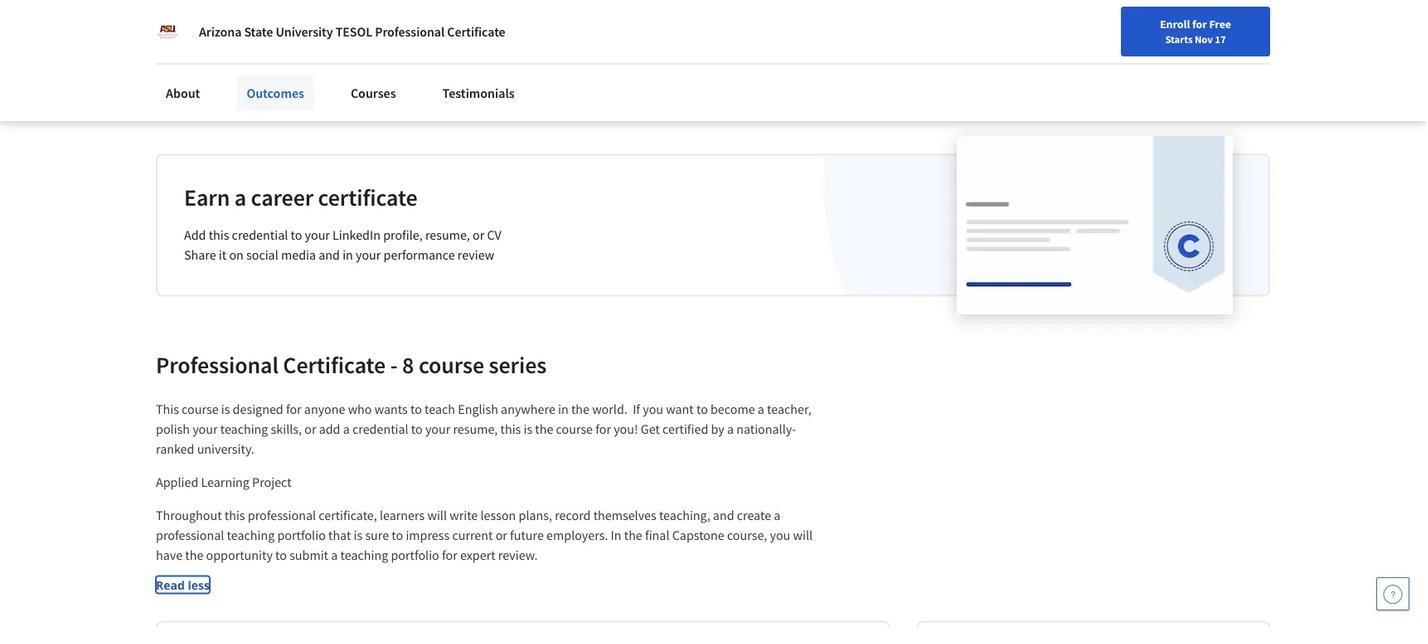 Task type: locate. For each thing, give the bounding box(es) containing it.
to right the want
[[697, 402, 708, 418]]

0 vertical spatial credential
[[232, 227, 288, 244]]

professional
[[248, 508, 316, 524], [156, 528, 224, 544]]

the right have at bottom
[[185, 548, 204, 564]]

enroll
[[1160, 17, 1190, 32]]

2 horizontal spatial course
[[556, 422, 593, 438]]

teaching inside this course is designed for anyone who wants to teach english anywhere in the world.  if you want to become a teacher, polish your teaching skills, or add a credential to your resume, this is the course for you! get certified by a nationally- ranked university.
[[220, 422, 268, 438]]

1 horizontal spatial career
[[1066, 0, 1101, 10]]

or left add
[[305, 422, 316, 438]]

you inside throughout this professional certificate, learners will write lesson plans, record themselves teaching, and create a professional teaching portfolio that is sure to impress current or future employers. in the final capstone course, you will have the opportunity to submit a teaching portfolio for expert review.
[[770, 528, 791, 544]]

1 horizontal spatial in
[[558, 402, 569, 418]]

0 horizontal spatial course
[[182, 402, 219, 418]]

2021.
[[494, 86, 520, 101]]

record
[[555, 508, 591, 524]]

certified
[[663, 422, 709, 438]]

1 vertical spatial on
[[229, 247, 244, 264]]

is down "anywhere" on the bottom of the page
[[524, 422, 533, 438]]

this for share
[[209, 227, 229, 244]]

tesol
[[336, 23, 372, 40]]

credential up social
[[232, 227, 288, 244]]

university
[[276, 23, 333, 40]]

credential inside add this credential to your linkedin profile, resume, or cv share it on social media and in your performance review
[[232, 227, 288, 244]]

to right sure
[[392, 528, 403, 544]]

1 vertical spatial is
[[524, 422, 533, 438]]

0 horizontal spatial certificate
[[283, 351, 386, 380]]

career up job
[[1066, 0, 1101, 10]]

this inside this course is designed for anyone who wants to teach english anywhere in the world.  if you want to become a teacher, polish your teaching skills, or add a credential to your resume, this is the course for you! get certified by a nationally- ranked university.
[[501, 422, 521, 438]]

portfolio up "submit" at left
[[277, 528, 326, 544]]

want
[[666, 402, 694, 418]]

professional up designed
[[156, 351, 279, 380]]

this inside add this credential to your linkedin profile, resume, or cv share it on social media and in your performance review
[[209, 227, 229, 244]]

1 horizontal spatial is
[[354, 528, 363, 544]]

will right course,
[[793, 528, 813, 544]]

polish
[[156, 422, 190, 438]]

0 horizontal spatial portfolio
[[277, 528, 326, 544]]

1 vertical spatial course
[[182, 402, 219, 418]]

is left designed
[[221, 402, 230, 418]]

0 vertical spatial certificate
[[447, 23, 506, 40]]

course down world.
[[556, 422, 593, 438]]

your down teach
[[425, 422, 451, 438]]

1 horizontal spatial or
[[473, 227, 485, 244]]

0 horizontal spatial or
[[305, 422, 316, 438]]

and left create
[[713, 508, 734, 524]]

portfolio down 'impress'
[[391, 548, 439, 564]]

the down "anywhere" on the bottom of the page
[[535, 422, 554, 438]]

throughout this professional certificate, learners will write lesson plans, record themselves teaching, and create a professional teaching portfolio that is sure to impress current or future employers. in the final capstone course, you will have the opportunity to submit a teaching portfolio for expert review.
[[156, 508, 816, 564]]

for down world.
[[596, 422, 611, 438]]

1 vertical spatial in
[[558, 402, 569, 418]]

certificate
[[318, 183, 418, 212]]

0 vertical spatial this
[[209, 227, 229, 244]]

resume, inside add this credential to your linkedin profile, resume, or cv share it on social media and in your performance review
[[425, 227, 470, 244]]

course
[[419, 351, 484, 380], [182, 402, 219, 418], [556, 422, 593, 438]]

final
[[645, 528, 670, 544]]

0 vertical spatial you
[[643, 402, 664, 418]]

1 horizontal spatial on
[[229, 247, 244, 264]]

1 vertical spatial resume,
[[453, 422, 498, 438]]

0 horizontal spatial career
[[251, 183, 314, 212]]

1 horizontal spatial english
[[1108, 52, 1149, 68]]

enroll for free starts nov 17
[[1160, 17, 1232, 46]]

become
[[711, 402, 755, 418]]

outcomes
[[247, 85, 304, 101]]

1 vertical spatial and
[[713, 508, 734, 524]]

will
[[427, 508, 447, 524], [793, 528, 813, 544]]

credential inside this course is designed for anyone who wants to teach english anywhere in the world.  if you want to become a teacher, polish your teaching skills, or add a credential to your resume, this is the course for you! get certified by a nationally- ranked university.
[[352, 422, 409, 438]]

0 vertical spatial professional
[[248, 508, 316, 524]]

¹based
[[156, 86, 190, 101]]

current
[[452, 528, 493, 544]]

move
[[1104, 0, 1135, 10]]

you right if
[[643, 402, 664, 418]]

1 horizontal spatial portfolio
[[391, 548, 439, 564]]

outcomes link
[[237, 75, 314, 111]]

nov
[[1195, 32, 1213, 46]]

the right in
[[624, 528, 643, 544]]

resume,
[[425, 227, 470, 244], [453, 422, 498, 438]]

0 horizontal spatial credential
[[232, 227, 288, 244]]

your
[[1039, 0, 1064, 10], [942, 52, 964, 67], [305, 227, 330, 244], [356, 247, 381, 264], [193, 422, 218, 438], [425, 422, 451, 438]]

2 vertical spatial is
[[354, 528, 363, 544]]

17
[[1215, 32, 1226, 46]]

this down learning
[[225, 508, 245, 524]]

credential down wants
[[352, 422, 409, 438]]

resume, down teach
[[453, 422, 498, 438]]

to left "submit" at left
[[275, 548, 287, 564]]

is right that on the left of page
[[354, 528, 363, 544]]

0 vertical spatial professional
[[375, 23, 445, 40]]

1 vertical spatial credential
[[352, 422, 409, 438]]

in right "anywhere" on the bottom of the page
[[558, 402, 569, 418]]

and right media
[[319, 247, 340, 264]]

2 horizontal spatial is
[[524, 422, 533, 438]]

None search field
[[236, 44, 635, 77]]

read less button
[[156, 577, 210, 594]]

teaching
[[220, 422, 268, 438], [227, 528, 275, 544], [340, 548, 388, 564]]

-
[[390, 351, 398, 380]]

english inside this course is designed for anyone who wants to teach english anywhere in the world.  if you want to become a teacher, polish your teaching skills, or add a credential to your resume, this is the course for you! get certified by a nationally- ranked university.
[[458, 402, 498, 418]]

guide
[[1132, 13, 1163, 30]]

0 vertical spatial or
[[473, 227, 485, 244]]

add this credential to your linkedin profile, resume, or cv share it on social media and in your performance review
[[184, 227, 502, 264]]

to inside add this credential to your linkedin profile, resume, or cv share it on social media and in your performance review
[[291, 227, 302, 244]]

on right ¹based
[[192, 86, 205, 101]]

0 horizontal spatial will
[[427, 508, 447, 524]]

this up it
[[209, 227, 229, 244]]

0 vertical spatial career
[[1066, 0, 1101, 10]]

a right by on the bottom of the page
[[727, 422, 734, 438]]

this down "anywhere" on the bottom of the page
[[501, 422, 521, 438]]

share
[[184, 247, 216, 264]]

and
[[319, 247, 340, 264], [713, 508, 734, 524]]

0 horizontal spatial is
[[221, 402, 230, 418]]

course right this at the left of page
[[182, 402, 219, 418]]

your down linkedin
[[356, 247, 381, 264]]

for left expert
[[442, 548, 458, 564]]

0 vertical spatial is
[[221, 402, 230, 418]]

certificate up testimonials link
[[447, 23, 506, 40]]

for inside throughout this professional certificate, learners will write lesson plans, record themselves teaching, and create a professional teaching portfolio that is sure to impress current or future employers. in the final capstone course, you will have the opportunity to submit a teaching portfolio for expert review.
[[442, 548, 458, 564]]

that
[[328, 528, 351, 544]]

0 horizontal spatial in
[[343, 247, 353, 264]]

1 vertical spatial portfolio
[[391, 548, 439, 564]]

1 horizontal spatial you
[[770, 528, 791, 544]]

by
[[711, 422, 725, 438]]

0 horizontal spatial you
[[643, 402, 664, 418]]

skills,
[[271, 422, 302, 438]]

1 vertical spatial you
[[770, 528, 791, 544]]

it
[[219, 247, 227, 264]]

and inside add this credential to your linkedin profile, resume, or cv share it on social media and in your performance review
[[319, 247, 340, 264]]

english
[[1108, 52, 1149, 68], [458, 402, 498, 418]]

resume, up "review"
[[425, 227, 470, 244]]

to up media
[[291, 227, 302, 244]]

get
[[641, 422, 660, 438]]

0 vertical spatial english
[[1108, 52, 1149, 68]]

1 vertical spatial professional
[[156, 528, 224, 544]]

will up 'impress'
[[427, 508, 447, 524]]

1 horizontal spatial professional
[[248, 508, 316, 524]]

1 vertical spatial english
[[458, 402, 498, 418]]

your up university.
[[193, 422, 218, 438]]

expert
[[460, 548, 496, 564]]

career inside plan your career move with coursera's job search guide
[[1066, 0, 1101, 10]]

2 vertical spatial or
[[496, 528, 507, 544]]

portfolio
[[277, 528, 326, 544], [391, 548, 439, 564]]

1 horizontal spatial credential
[[352, 422, 409, 438]]

show notifications image
[[1203, 54, 1223, 74]]

or left cv
[[473, 227, 485, 244]]

1 vertical spatial professional
[[156, 351, 279, 380]]

is inside throughout this professional certificate, learners will write lesson plans, record themselves teaching, and create a professional teaching portfolio that is sure to impress current or future employers. in the final capstone course, you will have the opportunity to submit a teaching portfolio for expert review.
[[354, 528, 363, 544]]

professional certificate - 8 course series
[[156, 351, 547, 380]]

on right it
[[229, 247, 244, 264]]

arizona
[[199, 23, 242, 40]]

for up skills,
[[286, 402, 302, 418]]

find your new career
[[918, 52, 1022, 67]]

you!
[[614, 422, 638, 438]]

professional right tesol
[[375, 23, 445, 40]]

is
[[221, 402, 230, 418], [524, 422, 533, 438], [354, 528, 363, 544]]

2 vertical spatial this
[[225, 508, 245, 524]]

2 horizontal spatial or
[[496, 528, 507, 544]]

1 vertical spatial career
[[251, 183, 314, 212]]

or inside throughout this professional certificate, learners will write lesson plans, record themselves teaching, and create a professional teaching portfolio that is sure to impress current or future employers. in the final capstone course, you will have the opportunity to submit a teaching portfolio for expert review.
[[496, 528, 507, 544]]

learner
[[253, 86, 288, 101]]

professional down throughout
[[156, 528, 224, 544]]

for inside enroll for free starts nov 17
[[1193, 17, 1207, 32]]

coursera
[[207, 86, 251, 101]]

1 horizontal spatial and
[[713, 508, 734, 524]]

course right 8
[[419, 351, 484, 380]]

or
[[473, 227, 485, 244], [305, 422, 316, 438], [496, 528, 507, 544]]

0 horizontal spatial on
[[192, 86, 205, 101]]

certificate
[[447, 23, 506, 40], [283, 351, 386, 380]]

0 horizontal spatial and
[[319, 247, 340, 264]]

english right teach
[[458, 402, 498, 418]]

the
[[571, 402, 590, 418], [535, 422, 554, 438], [624, 528, 643, 544], [185, 548, 204, 564]]

to
[[291, 227, 302, 244], [411, 402, 422, 418], [697, 402, 708, 418], [411, 422, 423, 438], [392, 528, 403, 544], [275, 548, 287, 564]]

0 vertical spatial and
[[319, 247, 340, 264]]

in down linkedin
[[343, 247, 353, 264]]

1 horizontal spatial will
[[793, 528, 813, 544]]

search
[[1092, 13, 1129, 30]]

in
[[611, 528, 622, 544]]

teaching up opportunity
[[227, 528, 275, 544]]

profile,
[[383, 227, 423, 244]]

career
[[990, 52, 1022, 67]]

this
[[156, 402, 179, 418]]

teaching down designed
[[220, 422, 268, 438]]

1 horizontal spatial course
[[419, 351, 484, 380]]

teaching down sure
[[340, 548, 388, 564]]

career for move
[[1066, 0, 1101, 10]]

about link
[[156, 75, 210, 111]]

0 vertical spatial portfolio
[[277, 528, 326, 544]]

impress
[[406, 528, 450, 544]]

you down create
[[770, 528, 791, 544]]

0 vertical spatial on
[[192, 86, 205, 101]]

or down lesson
[[496, 528, 507, 544]]

this inside throughout this professional certificate, learners will write lesson plans, record themselves teaching, and create a professional teaching portfolio that is sure to impress current or future employers. in the final capstone course, you will have the opportunity to submit a teaching portfolio for expert review.
[[225, 508, 245, 524]]

employers.
[[547, 528, 608, 544]]

english down search
[[1108, 52, 1149, 68]]

credential
[[232, 227, 288, 244], [352, 422, 409, 438]]

for
[[1193, 17, 1207, 32], [286, 402, 302, 418], [596, 422, 611, 438], [442, 548, 458, 564]]

1 horizontal spatial certificate
[[447, 23, 506, 40]]

or inside this course is designed for anyone who wants to teach english anywhere in the world.  if you want to become a teacher, polish your teaching skills, or add a credential to your resume, this is the course for you! get certified by a nationally- ranked university.
[[305, 422, 316, 438]]

0 vertical spatial will
[[427, 508, 447, 524]]

career up media
[[251, 183, 314, 212]]

0 vertical spatial resume,
[[425, 227, 470, 244]]

a right earn
[[234, 183, 246, 212]]

shopping cart: 1 item image
[[1039, 46, 1070, 72]]

your up coursera's
[[1039, 0, 1064, 10]]

professional down project
[[248, 508, 316, 524]]

career
[[1066, 0, 1101, 10], [251, 183, 314, 212]]

on
[[192, 86, 205, 101], [229, 247, 244, 264]]

who
[[348, 402, 372, 418]]

0 vertical spatial in
[[343, 247, 353, 264]]

0 horizontal spatial professional
[[156, 351, 279, 380]]

certificate up anyone
[[283, 351, 386, 380]]

1 vertical spatial or
[[305, 422, 316, 438]]

and inside throughout this professional certificate, learners will write lesson plans, record themselves teaching, and create a professional teaching portfolio that is sure to impress current or future employers. in the final capstone course, you will have the opportunity to submit a teaching portfolio for expert review.
[[713, 508, 734, 524]]

0 horizontal spatial english
[[458, 402, 498, 418]]

0 vertical spatial teaching
[[220, 422, 268, 438]]

you inside this course is designed for anyone who wants to teach english anywhere in the world.  if you want to become a teacher, polish your teaching skills, or add a credential to your resume, this is the course for you! get certified by a nationally- ranked university.
[[643, 402, 664, 418]]

throughout
[[156, 508, 222, 524]]

1 vertical spatial this
[[501, 422, 521, 438]]

testimonials
[[443, 85, 515, 101]]

¹based on coursera learner outcome survey responses, united states, 2021.
[[156, 86, 520, 101]]

for up nov at the top right of page
[[1193, 17, 1207, 32]]

2 vertical spatial teaching
[[340, 548, 388, 564]]

courses
[[351, 85, 396, 101]]



Task type: describe. For each thing, give the bounding box(es) containing it.
free
[[1210, 17, 1232, 32]]

your inside plan your career move with coursera's job search guide
[[1039, 0, 1064, 10]]

responses,
[[370, 86, 422, 101]]

1 vertical spatial will
[[793, 528, 813, 544]]

opportunity
[[206, 548, 273, 564]]

applied
[[156, 475, 198, 491]]

plans,
[[519, 508, 552, 524]]

create
[[737, 508, 771, 524]]

2 vertical spatial course
[[556, 422, 593, 438]]

states,
[[459, 86, 492, 101]]

review
[[458, 247, 494, 264]]

a down that on the left of page
[[331, 548, 338, 564]]

less
[[188, 577, 210, 593]]

in inside add this credential to your linkedin profile, resume, or cv share it on social media and in your performance review
[[343, 247, 353, 264]]

universities link
[[239, 0, 338, 33]]

earn
[[184, 183, 230, 212]]

1 vertical spatial teaching
[[227, 528, 275, 544]]

learners
[[380, 508, 425, 524]]

your up media
[[305, 227, 330, 244]]

courses link
[[341, 75, 406, 111]]

businesses
[[158, 8, 219, 25]]

0 vertical spatial course
[[419, 351, 484, 380]]

8
[[402, 351, 414, 380]]

course,
[[727, 528, 767, 544]]

help center image
[[1383, 584, 1403, 604]]

read less
[[156, 577, 210, 593]]

themselves
[[594, 508, 657, 524]]

1 vertical spatial certificate
[[283, 351, 386, 380]]

career for certificate
[[251, 183, 314, 212]]

designed
[[233, 402, 283, 418]]

or inside add this credential to your linkedin profile, resume, or cv share it on social media and in your performance review
[[473, 227, 485, 244]]

teacher,
[[767, 402, 812, 418]]

universities
[[264, 8, 331, 25]]

testimonials link
[[433, 75, 525, 111]]

with
[[1137, 0, 1162, 10]]

a right create
[[774, 508, 781, 524]]

english button
[[1078, 33, 1179, 87]]

united
[[424, 86, 457, 101]]

survey
[[335, 86, 367, 101]]

for
[[137, 8, 155, 25]]

submit
[[290, 548, 328, 564]]

the left world.
[[571, 402, 590, 418]]

english inside button
[[1108, 52, 1149, 68]]

to left teach
[[411, 402, 422, 418]]

this course is designed for anyone who wants to teach english anywhere in the world.  if you want to become a teacher, polish your teaching skills, or add a credential to your resume, this is the course for you! get certified by a nationally- ranked university.
[[156, 402, 814, 458]]

plan your career move with coursera's job search guide
[[1011, 0, 1163, 30]]

wants
[[375, 402, 408, 418]]

this for themselves
[[225, 508, 245, 524]]

1 horizontal spatial professional
[[375, 23, 445, 40]]

add
[[319, 422, 340, 438]]

find your new career link
[[910, 50, 1030, 70]]

learning
[[201, 475, 250, 491]]

project
[[252, 475, 292, 491]]

banner navigation
[[13, 0, 467, 33]]

state
[[244, 23, 273, 40]]

review.
[[498, 548, 538, 564]]

anyone
[[304, 402, 345, 418]]

capstone
[[672, 528, 725, 544]]

media
[[281, 247, 316, 264]]

have
[[156, 548, 183, 564]]

coursera's
[[1011, 13, 1069, 30]]

to down 8
[[411, 422, 423, 438]]

coursera career certificate image
[[957, 137, 1233, 314]]

earn a career certificate
[[184, 183, 418, 212]]

if
[[633, 402, 640, 418]]

teach
[[425, 402, 455, 418]]

anywhere
[[501, 402, 556, 418]]

series
[[489, 351, 547, 380]]

a right add
[[343, 422, 350, 438]]

linkedin
[[333, 227, 381, 244]]

applied learning project
[[156, 475, 292, 491]]

sure
[[365, 528, 389, 544]]

job
[[1072, 13, 1090, 30]]

for businesses
[[137, 8, 219, 25]]

plan
[[1011, 0, 1036, 10]]

on inside add this credential to your linkedin profile, resume, or cv share it on social media and in your performance review
[[229, 247, 244, 264]]

write
[[450, 508, 478, 524]]

your right find
[[942, 52, 964, 67]]

arizona state university image
[[156, 20, 179, 43]]

new
[[966, 52, 988, 67]]

social
[[246, 247, 278, 264]]

lesson
[[481, 508, 516, 524]]

find
[[918, 52, 939, 67]]

0 horizontal spatial professional
[[156, 528, 224, 544]]

starts
[[1166, 32, 1193, 46]]

resume, inside this course is designed for anyone who wants to teach english anywhere in the world.  if you want to become a teacher, polish your teaching skills, or add a credential to your resume, this is the course for you! get certified by a nationally- ranked university.
[[453, 422, 498, 438]]

arizona state university tesol professional certificate
[[199, 23, 506, 40]]

add
[[184, 227, 206, 244]]

university.
[[197, 441, 254, 458]]

read
[[156, 577, 185, 593]]

performance
[[384, 247, 455, 264]]

in inside this course is designed for anyone who wants to teach english anywhere in the world.  if you want to become a teacher, polish your teaching skills, or add a credential to your resume, this is the course for you! get certified by a nationally- ranked university.
[[558, 402, 569, 418]]

cv
[[487, 227, 502, 244]]

outcome
[[290, 86, 333, 101]]

a up nationally-
[[758, 402, 765, 418]]



Task type: vqa. For each thing, say whether or not it's contained in the screenshot.
PENALTIES
no



